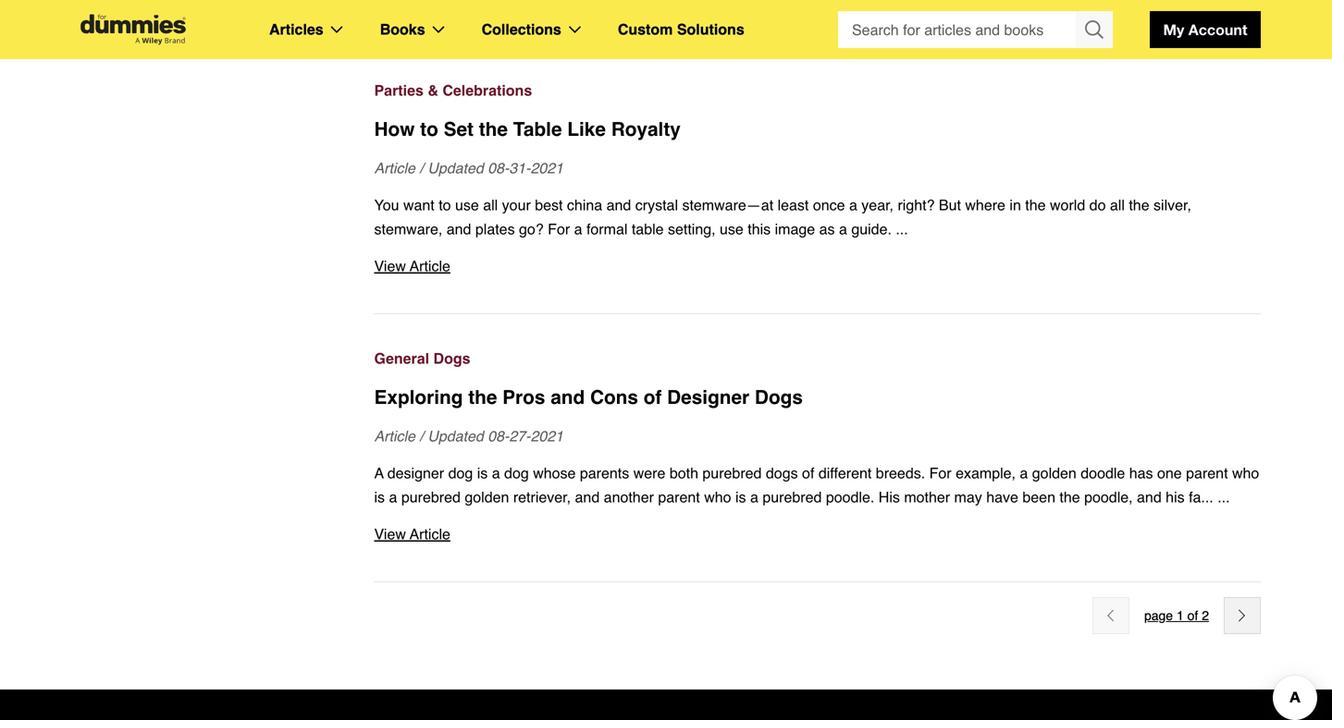 Task type: locate. For each thing, give the bounding box(es) containing it.
use down stemware—at
[[720, 221, 744, 238]]

guide.
[[852, 221, 892, 238]]

dogs
[[434, 350, 471, 367], [755, 387, 803, 409]]

different
[[819, 465, 872, 482]]

view
[[374, 258, 406, 275], [374, 526, 406, 543]]

view article
[[374, 258, 451, 275], [374, 526, 451, 543]]

books
[[380, 21, 425, 38]]

example,
[[956, 465, 1016, 482]]

custom solutions link
[[618, 18, 745, 42]]

you
[[374, 197, 399, 214]]

use
[[455, 197, 479, 214], [720, 221, 744, 238]]

view article for how
[[374, 258, 451, 275]]

2 view article link from the top
[[374, 523, 1261, 547]]

stemware—at
[[682, 197, 774, 214]]

1 vertical spatial to
[[439, 197, 451, 214]]

0 horizontal spatial golden
[[465, 489, 509, 506]]

of right cons
[[644, 387, 662, 409]]

1 view article link from the top
[[374, 255, 1261, 279]]

right?
[[898, 197, 935, 214]]

purebred down dogs
[[763, 489, 822, 506]]

and
[[607, 197, 631, 214], [447, 221, 471, 238], [551, 387, 585, 409], [575, 489, 600, 506], [1137, 489, 1162, 506]]

2 view article from the top
[[374, 526, 451, 543]]

dogs right general
[[434, 350, 471, 367]]

08- up your
[[488, 160, 509, 177]]

view down stemware,
[[374, 258, 406, 275]]

0 vertical spatial /
[[420, 160, 424, 177]]

your
[[502, 197, 531, 214]]

for
[[548, 221, 570, 238], [930, 465, 952, 482]]

purebred
[[703, 465, 762, 482], [402, 489, 461, 506], [763, 489, 822, 506]]

/
[[420, 160, 424, 177], [420, 428, 424, 445]]

exploring the pros and cons of designer dogs link
[[374, 384, 1261, 412]]

go?
[[519, 221, 544, 238]]

1 vertical spatial /
[[420, 428, 424, 445]]

2 2021 from the top
[[531, 428, 564, 445]]

article down designer
[[410, 526, 451, 543]]

his
[[879, 489, 900, 506]]

0 horizontal spatial all
[[483, 197, 498, 214]]

view article down designer
[[374, 526, 451, 543]]

the right "been"
[[1060, 489, 1081, 506]]

group
[[838, 11, 1113, 48]]

article
[[374, 160, 415, 177], [410, 258, 451, 275], [374, 428, 415, 445], [410, 526, 451, 543]]

of
[[644, 387, 662, 409], [802, 465, 815, 482], [1188, 609, 1199, 624]]

0 horizontal spatial use
[[455, 197, 479, 214]]

his
[[1166, 489, 1185, 506]]

0 horizontal spatial dogs
[[434, 350, 471, 367]]

1 2021 from the top
[[531, 160, 564, 177]]

designer
[[667, 387, 750, 409]]

is
[[477, 465, 488, 482], [374, 489, 385, 506], [736, 489, 746, 506]]

the
[[479, 118, 508, 141], [1026, 197, 1046, 214], [1129, 197, 1150, 214], [468, 387, 497, 409], [1060, 489, 1081, 506]]

parent down "both"
[[658, 489, 700, 506]]

and right the pros
[[551, 387, 585, 409]]

/ up want
[[420, 160, 424, 177]]

setting,
[[668, 221, 716, 238]]

view article link down the a designer dog is a dog whose parents were both purebred dogs of different breeds. for example, a golden doodle has one parent who is a purebred golden retriever, and another parent who is a purebred poodle. his mother may have been the poodle, and his fa...
[[374, 523, 1261, 547]]

view down a
[[374, 526, 406, 543]]

0 horizontal spatial of
[[644, 387, 662, 409]]

close this dialog image
[[1305, 646, 1323, 664]]

for inside you want to use all your best china and crystal stemware—at least once a year, right? but where in the world do all the silver, stemware, and plates go? for a formal table setting, use this image as a guide.
[[548, 221, 570, 238]]

1 vertical spatial updated
[[428, 428, 484, 445]]

0 vertical spatial for
[[548, 221, 570, 238]]

golden up "been"
[[1033, 465, 1077, 482]]

retriever,
[[513, 489, 571, 506]]

0 vertical spatial who
[[1233, 465, 1260, 482]]

doodle
[[1081, 465, 1126, 482]]

0 vertical spatial 2021
[[531, 160, 564, 177]]

1 horizontal spatial to
[[439, 197, 451, 214]]

to left set
[[420, 118, 439, 141]]

parent
[[1187, 465, 1229, 482], [658, 489, 700, 506]]

2 horizontal spatial of
[[1188, 609, 1199, 624]]

2 08- from the top
[[488, 428, 509, 445]]

/ for how
[[420, 160, 424, 177]]

golden left the retriever,
[[465, 489, 509, 506]]

view article link down as
[[374, 255, 1261, 279]]

1
[[1177, 609, 1184, 624]]

to right want
[[439, 197, 451, 214]]

1 vertical spatial use
[[720, 221, 744, 238]]

1 vertical spatial dogs
[[755, 387, 803, 409]]

best
[[535, 197, 563, 214]]

updated
[[428, 160, 484, 177], [428, 428, 484, 445]]

for up mother
[[930, 465, 952, 482]]

solutions
[[677, 21, 745, 38]]

all right do
[[1110, 197, 1125, 214]]

1 vertical spatial of
[[802, 465, 815, 482]]

this
[[748, 221, 771, 238]]

0 vertical spatial of
[[644, 387, 662, 409]]

dog up the retriever,
[[504, 465, 529, 482]]

for down best
[[548, 221, 570, 238]]

1 horizontal spatial dogs
[[755, 387, 803, 409]]

0 horizontal spatial for
[[548, 221, 570, 238]]

all up the plates
[[483, 197, 498, 214]]

how to set the table like royalty
[[374, 118, 681, 141]]

0 vertical spatial 08-
[[488, 160, 509, 177]]

of right dogs
[[802, 465, 815, 482]]

1 view article from the top
[[374, 258, 451, 275]]

2 view from the top
[[374, 526, 406, 543]]

1 horizontal spatial all
[[1110, 197, 1125, 214]]

another
[[604, 489, 654, 506]]

a designer dog is a dog whose parents were both purebred dogs of different breeds. for example, a golden doodle has one parent who is a purebred golden retriever, and another parent who is a purebred poodle. his mother may have been the poodle, and his fa...
[[374, 465, 1260, 506]]

0 horizontal spatial parent
[[658, 489, 700, 506]]

general dogs
[[374, 350, 471, 367]]

0 horizontal spatial to
[[420, 118, 439, 141]]

1 vertical spatial 08-
[[488, 428, 509, 445]]

custom
[[618, 21, 673, 38]]

golden
[[1033, 465, 1077, 482], [465, 489, 509, 506]]

poodle.
[[826, 489, 875, 506]]

1 / from the top
[[420, 160, 424, 177]]

&
[[428, 82, 439, 99]]

been
[[1023, 489, 1056, 506]]

may
[[955, 489, 983, 506]]

31-
[[509, 160, 531, 177]]

updated down set
[[428, 160, 484, 177]]

view article for exploring
[[374, 526, 451, 543]]

who
[[1233, 465, 1260, 482], [704, 489, 732, 506]]

2 dog from the left
[[504, 465, 529, 482]]

who right another
[[704, 489, 732, 506]]

updated down exploring
[[428, 428, 484, 445]]

the right set
[[479, 118, 508, 141]]

1 horizontal spatial for
[[930, 465, 952, 482]]

page
[[1145, 609, 1174, 624]]

where
[[966, 197, 1006, 214]]

0 vertical spatial view
[[374, 258, 406, 275]]

2 / from the top
[[420, 428, 424, 445]]

1 vertical spatial parent
[[658, 489, 700, 506]]

1 view from the top
[[374, 258, 406, 275]]

1 horizontal spatial is
[[477, 465, 488, 482]]

purebred right "both"
[[703, 465, 762, 482]]

2
[[1202, 609, 1210, 624]]

dog down article / updated 08-27-2021
[[448, 465, 473, 482]]

2021 up best
[[531, 160, 564, 177]]

1 vertical spatial 2021
[[531, 428, 564, 445]]

1 vertical spatial who
[[704, 489, 732, 506]]

08- down the pros
[[488, 428, 509, 445]]

1 all from the left
[[483, 197, 498, 214]]

of right 1
[[1188, 609, 1199, 624]]

/ up designer
[[420, 428, 424, 445]]

1 horizontal spatial dog
[[504, 465, 529, 482]]

0 vertical spatial parent
[[1187, 465, 1229, 482]]

0 vertical spatial view article
[[374, 258, 451, 275]]

0 vertical spatial view article link
[[374, 255, 1261, 279]]

has
[[1130, 465, 1154, 482]]

1 updated from the top
[[428, 160, 484, 177]]

1 vertical spatial view article link
[[374, 523, 1261, 547]]

formal
[[587, 221, 628, 238]]

1 vertical spatial view article
[[374, 526, 451, 543]]

1 horizontal spatial of
[[802, 465, 815, 482]]

purebred down designer
[[402, 489, 461, 506]]

the left silver,
[[1129, 197, 1150, 214]]

0 vertical spatial dogs
[[434, 350, 471, 367]]

1 horizontal spatial who
[[1233, 465, 1260, 482]]

0 vertical spatial golden
[[1033, 465, 1077, 482]]

0 vertical spatial updated
[[428, 160, 484, 177]]

1 vertical spatial view
[[374, 526, 406, 543]]

and left the plates
[[447, 221, 471, 238]]

0 horizontal spatial who
[[704, 489, 732, 506]]

1 08- from the top
[[488, 160, 509, 177]]

who right "one"
[[1233, 465, 1260, 482]]

open article categories image
[[331, 26, 343, 33]]

all
[[483, 197, 498, 214], [1110, 197, 1125, 214]]

parent up fa...
[[1187, 465, 1229, 482]]

of inside the a designer dog is a dog whose parents were both purebred dogs of different breeds. for example, a golden doodle has one parent who is a purebred golden retriever, and another parent who is a purebred poodle. his mother may have been the poodle, and his fa...
[[802, 465, 815, 482]]

my account
[[1164, 21, 1248, 38]]

exploring
[[374, 387, 463, 409]]

general dogs link
[[374, 347, 1261, 371]]

parties & celebrations
[[374, 82, 532, 99]]

1 vertical spatial for
[[930, 465, 952, 482]]

1 horizontal spatial parent
[[1187, 465, 1229, 482]]

dogs down general dogs link
[[755, 387, 803, 409]]

2 vertical spatial of
[[1188, 609, 1199, 624]]

to
[[420, 118, 439, 141], [439, 197, 451, 214]]

dog
[[448, 465, 473, 482], [504, 465, 529, 482]]

1 vertical spatial golden
[[465, 489, 509, 506]]

the inside the a designer dog is a dog whose parents were both purebred dogs of different breeds. for example, a golden doodle has one parent who is a purebred golden retriever, and another parent who is a purebred poodle. his mother may have been the poodle, and his fa...
[[1060, 489, 1081, 506]]

cons
[[590, 387, 639, 409]]

view article down stemware,
[[374, 258, 451, 275]]

were
[[634, 465, 666, 482]]

a
[[374, 465, 384, 482]]

2021 up the whose
[[531, 428, 564, 445]]

use up the plates
[[455, 197, 479, 214]]

0 horizontal spatial dog
[[448, 465, 473, 482]]

2 updated from the top
[[428, 428, 484, 445]]



Task type: describe. For each thing, give the bounding box(es) containing it.
view for exploring the pros and cons of designer dogs
[[374, 526, 406, 543]]

china
[[567, 197, 603, 214]]

27-
[[509, 428, 531, 445]]

2021 for and
[[531, 428, 564, 445]]

stemware,
[[374, 221, 443, 238]]

account
[[1189, 21, 1248, 38]]

plates
[[476, 221, 515, 238]]

and up formal
[[607, 197, 631, 214]]

do
[[1090, 197, 1106, 214]]

crystal
[[636, 197, 678, 214]]

article / updated 08-27-2021
[[374, 428, 564, 445]]

view for how to set the table like royalty
[[374, 258, 406, 275]]

pros
[[503, 387, 546, 409]]

updated for to
[[428, 160, 484, 177]]

article down stemware,
[[410, 258, 451, 275]]

table
[[513, 118, 562, 141]]

like
[[568, 118, 606, 141]]

08- for set
[[488, 160, 509, 177]]

fa...
[[1189, 489, 1214, 506]]

2021 for the
[[531, 160, 564, 177]]

how to set the table like royalty link
[[374, 116, 1261, 143]]

parents
[[580, 465, 630, 482]]

page 1 of 2 button
[[1145, 605, 1210, 627]]

page 1 of 2
[[1145, 609, 1210, 624]]

and down the has
[[1137, 489, 1162, 506]]

08- for pros
[[488, 428, 509, 445]]

table
[[632, 221, 664, 238]]

view article link for exploring the pros and cons of designer dogs
[[374, 523, 1261, 547]]

want
[[403, 197, 435, 214]]

and down the parents
[[575, 489, 600, 506]]

mother
[[904, 489, 951, 506]]

2 horizontal spatial is
[[736, 489, 746, 506]]

0 vertical spatial use
[[455, 197, 479, 214]]

my account link
[[1150, 11, 1261, 48]]

set
[[444, 118, 474, 141]]

designer
[[388, 465, 444, 482]]

1 dog from the left
[[448, 465, 473, 482]]

0 horizontal spatial purebred
[[402, 489, 461, 506]]

how
[[374, 118, 415, 141]]

parties
[[374, 82, 424, 99]]

1 horizontal spatial purebred
[[703, 465, 762, 482]]

0 horizontal spatial is
[[374, 489, 385, 506]]

whose
[[533, 465, 576, 482]]

poodle,
[[1085, 489, 1133, 506]]

collections
[[482, 21, 562, 38]]

exploring the pros and cons of designer dogs
[[374, 387, 803, 409]]

world
[[1050, 197, 1086, 214]]

updated for the
[[428, 428, 484, 445]]

/ for exploring
[[420, 428, 424, 445]]

Search for articles and books text field
[[838, 11, 1078, 48]]

logo image
[[71, 14, 195, 45]]

1 horizontal spatial use
[[720, 221, 744, 238]]

silver,
[[1154, 197, 1192, 214]]

for inside the a designer dog is a dog whose parents were both purebred dogs of different breeds. for example, a golden doodle has one parent who is a purebred golden retriever, and another parent who is a purebred poodle. his mother may have been the poodle, and his fa...
[[930, 465, 952, 482]]

2 horizontal spatial purebred
[[763, 489, 822, 506]]

0 vertical spatial to
[[420, 118, 439, 141]]

royalty
[[611, 118, 681, 141]]

least
[[778, 197, 809, 214]]

of inside button
[[1188, 609, 1199, 624]]

1 horizontal spatial golden
[[1033, 465, 1077, 482]]

but
[[939, 197, 962, 214]]

open collections list image
[[569, 26, 581, 33]]

year,
[[862, 197, 894, 214]]

celebrations
[[443, 82, 532, 99]]

custom solutions
[[618, 21, 745, 38]]

parties & celebrations link
[[374, 79, 1261, 103]]

to inside you want to use all your best china and crystal stemware—at least once a year, right? but where in the world do all the silver, stemware, and plates go? for a formal table setting, use this image as a guide.
[[439, 197, 451, 214]]

dogs
[[766, 465, 798, 482]]

view article link for how to set the table like royalty
[[374, 255, 1261, 279]]

open book categories image
[[433, 26, 445, 33]]

both
[[670, 465, 699, 482]]

one
[[1158, 465, 1182, 482]]

the right in
[[1026, 197, 1046, 214]]

article / updated 08-31-2021
[[374, 160, 564, 177]]

2 all from the left
[[1110, 197, 1125, 214]]

general
[[374, 350, 430, 367]]

as
[[820, 221, 835, 238]]

you want to use all your best china and crystal stemware—at least once a year, right? but where in the world do all the silver, stemware, and plates go? for a formal table setting, use this image as a guide.
[[374, 197, 1192, 238]]

the up article / updated 08-27-2021
[[468, 387, 497, 409]]

once
[[813, 197, 845, 214]]

articles
[[269, 21, 324, 38]]

article up a
[[374, 428, 415, 445]]

my
[[1164, 21, 1185, 38]]

article up you
[[374, 160, 415, 177]]

image
[[775, 221, 816, 238]]

breeds.
[[876, 465, 926, 482]]

in
[[1010, 197, 1022, 214]]

have
[[987, 489, 1019, 506]]



Task type: vqa. For each thing, say whether or not it's contained in the screenshot.
first On from the bottom
no



